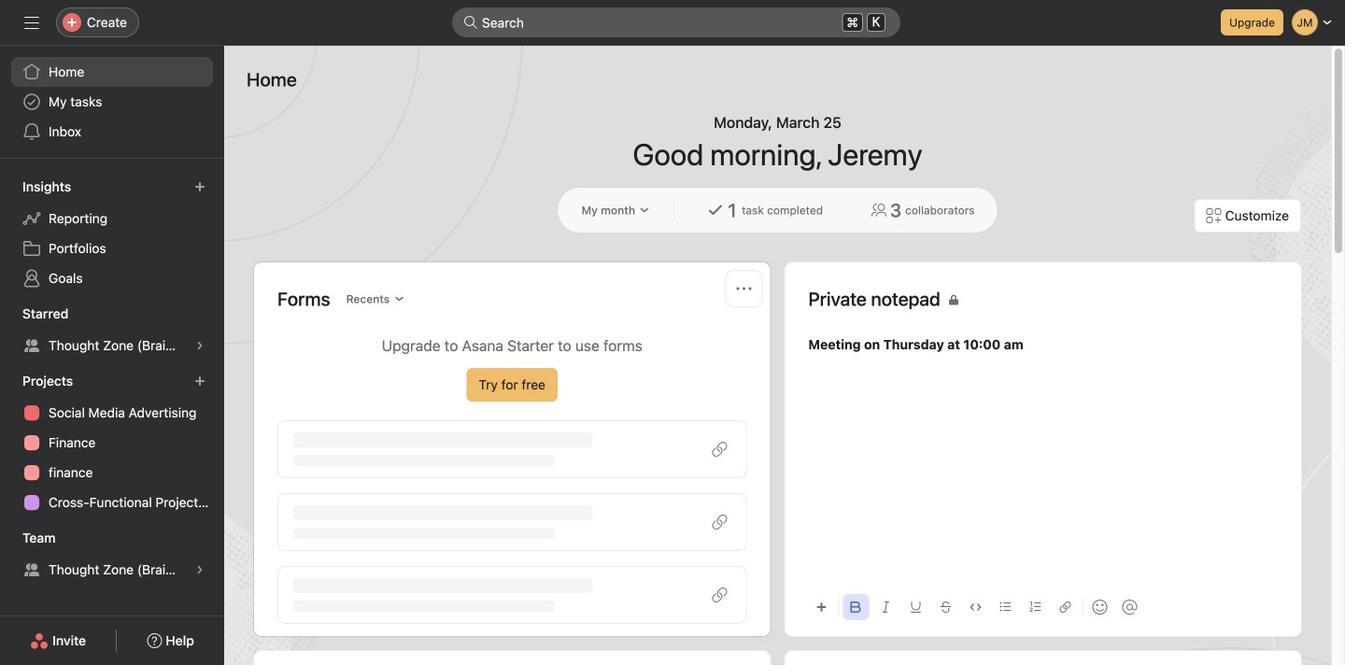 Task type: locate. For each thing, give the bounding box(es) containing it.
None field
[[452, 7, 900, 37]]

code image
[[970, 602, 981, 613]]

new insights image
[[194, 181, 205, 192]]

toolbar
[[808, 586, 1278, 628]]

underline image
[[910, 602, 921, 613]]

see details, thought zone (brainstorm space) image
[[194, 564, 205, 575]]

bulleted list image
[[1000, 602, 1011, 613]]

teams element
[[0, 521, 224, 588]]

prominent image
[[463, 15, 478, 30]]

starred element
[[0, 297, 224, 364]]

strikethrough image
[[940, 602, 951, 613]]

bold image
[[850, 602, 862, 613]]

Search tasks, projects, and more text field
[[452, 7, 900, 37]]

insights element
[[0, 170, 224, 297]]

link image
[[1060, 602, 1071, 613]]



Task type: vqa. For each thing, say whether or not it's contained in the screenshot.
row
no



Task type: describe. For each thing, give the bounding box(es) containing it.
projects element
[[0, 364, 224, 521]]

hide sidebar image
[[24, 15, 39, 30]]

insert an object image
[[816, 602, 827, 613]]

see details, thought zone (brainstorm space) image
[[194, 340, 205, 351]]

italics image
[[880, 602, 892, 613]]

at mention image
[[1122, 600, 1137, 615]]

global element
[[0, 46, 224, 158]]

numbered list image
[[1030, 602, 1041, 613]]

new project or portfolio image
[[194, 375, 205, 387]]

emoji image
[[1092, 600, 1107, 615]]



